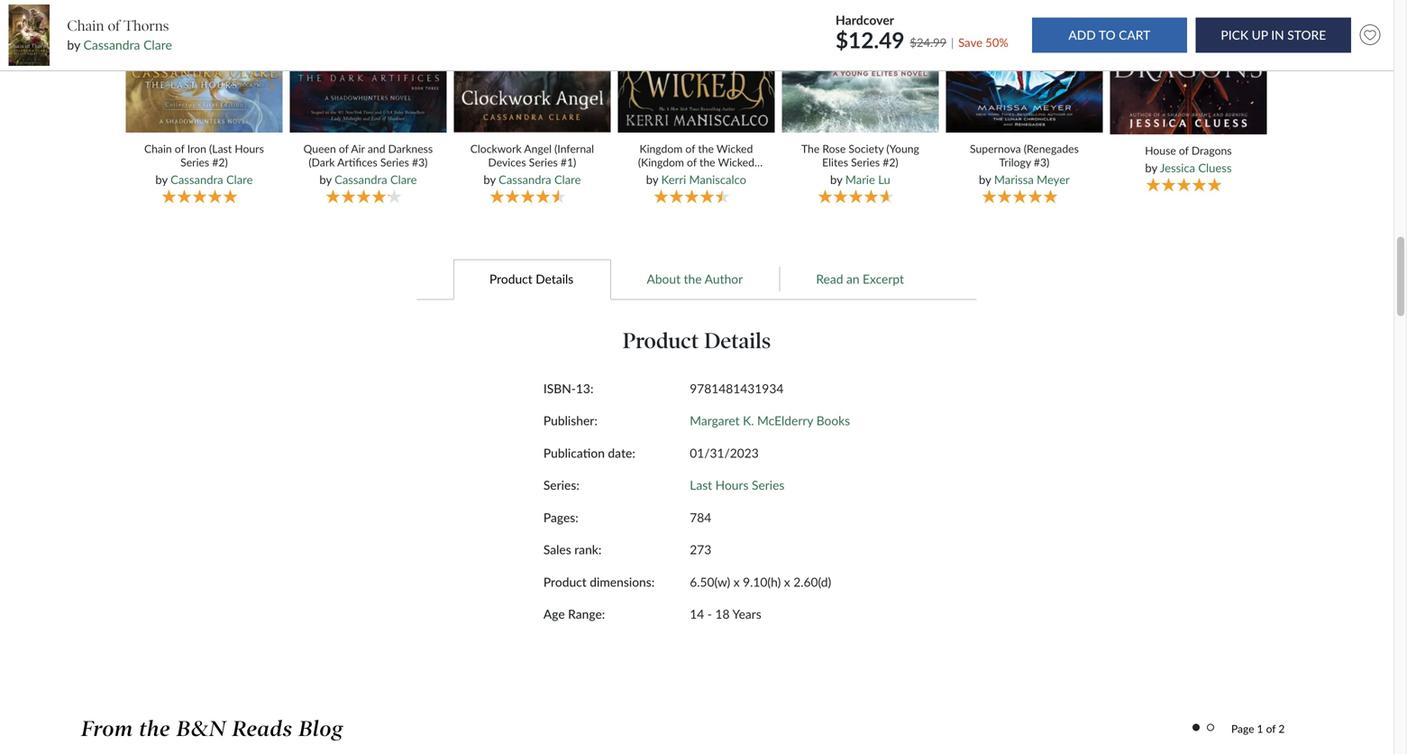 Task type: describe. For each thing, give the bounding box(es) containing it.
supernova (renegades trilogy #3) by marissa meyer
[[970, 142, 1079, 187]]

house
[[1146, 144, 1177, 157]]

add to wishlist image
[[1356, 21, 1386, 50]]

chain of iron (last hours series #2) element
[[123, 0, 290, 206]]

chain for thorns
[[67, 17, 104, 35]]

product details inside product details tab panel
[[623, 327, 771, 354]]

publisher:
[[544, 413, 598, 428]]

series inside the rose society (young elites series #2) by marie lu
[[852, 156, 880, 169]]

supernova (renegades trilogy #3) element
[[944, 0, 1111, 206]]

series:
[[544, 478, 580, 493]]

queen of air and darkness (dark artifices series #3) image
[[287, 0, 450, 133]]

dimensions:
[[590, 574, 655, 589]]

thorns
[[124, 17, 169, 35]]

cassandra inside chain of thorns by cassandra clare
[[83, 37, 140, 52]]

kerri
[[662, 172, 687, 187]]

kingdom of the wicked (kingdom of the wicked series #1)
[[638, 142, 755, 183]]

tab list containing product details
[[90, 258, 1304, 300]]

#1) inside "clockwork angel (infernal devices series #1) by cassandra clare"
[[561, 156, 577, 169]]

air
[[351, 142, 365, 155]]

sales rank:
[[544, 542, 602, 557]]

2 x from the left
[[784, 574, 791, 589]]

supernova (renegades trilogy #3) image
[[944, 0, 1106, 133]]

years
[[733, 607, 762, 621]]

$12.49
[[836, 27, 905, 53]]

artifices
[[337, 156, 378, 169]]

the inside tab list
[[684, 272, 702, 286]]

queen
[[304, 142, 336, 155]]

last hours series
[[690, 478, 785, 493]]

$12.49 $24.99
[[836, 27, 947, 53]]

clare inside chain of thorns by cassandra clare
[[143, 37, 172, 52]]

chain of thorns by cassandra clare
[[67, 17, 172, 52]]

kingdom of the wicked (kingdom of the wicked series #1) link
[[630, 142, 764, 183]]

chain of iron (last hours series #2) link
[[137, 142, 271, 170]]

jessica cluess link
[[1161, 160, 1232, 175]]

page 1 of 2
[[1232, 722, 1285, 735]]

hardcover
[[836, 12, 895, 28]]

of left 2
[[1267, 722, 1276, 735]]

last hours series link
[[690, 478, 785, 493]]

(last
[[209, 142, 232, 155]]

jessica
[[1161, 160, 1196, 175]]

by inside 'chain of iron (last hours series #2) by cassandra clare'
[[155, 172, 168, 187]]

14
[[690, 607, 705, 621]]

mcelderry
[[758, 413, 814, 428]]

the
[[802, 142, 820, 155]]

1 x from the left
[[734, 574, 740, 589]]

product details tab panel
[[382, 300, 1012, 665]]

chain of iron (last hours series #2) image
[[123, 0, 285, 133]]

margaret
[[690, 413, 740, 428]]

b&n reads blog
[[177, 715, 344, 742]]

marie
[[846, 172, 876, 187]]

cassandra clare link for by
[[499, 172, 581, 187]]

#3) inside supernova (renegades trilogy #3) by marissa meyer
[[1034, 156, 1050, 169]]

9781481431934
[[690, 381, 784, 396]]

273
[[690, 542, 712, 557]]

sales
[[544, 542, 572, 557]]

last
[[690, 478, 713, 493]]

6.50(w)
[[690, 574, 731, 589]]

the rose society (young elites series #2) image
[[780, 0, 942, 133]]

supernova (renegades trilogy #3) link
[[958, 142, 1092, 170]]

angel
[[524, 142, 552, 155]]

18
[[716, 607, 730, 621]]

(dark
[[309, 156, 335, 169]]

cassandra inside "clockwork angel (infernal devices series #1) by cassandra clare"
[[499, 172, 552, 187]]

series inside kingdom of the wicked (kingdom of the wicked series #1)
[[673, 170, 702, 183]]

clockwork
[[471, 142, 522, 155]]

rank:
[[575, 542, 602, 557]]

clare inside "clockwork angel (infernal devices series #1) by cassandra clare"
[[555, 172, 581, 187]]

2 vertical spatial product
[[544, 574, 587, 589]]

author
[[705, 272, 743, 286]]

read an excerpt
[[817, 272, 905, 286]]

lu
[[879, 172, 891, 187]]

the rose society (young elites series #2) element
[[780, 0, 946, 206]]

of for dragons
[[1180, 144, 1189, 157]]

excerpt
[[863, 272, 905, 286]]

from
[[81, 715, 133, 742]]

elites
[[823, 156, 849, 169]]

the rose society (young elites series #2) link
[[794, 142, 928, 170]]

supernova
[[970, 142, 1022, 155]]

chain of thorns image
[[9, 4, 50, 66]]

series inside product details tab panel
[[752, 478, 785, 493]]

of for air
[[339, 142, 349, 155]]

0 vertical spatial wicked
[[717, 142, 753, 155]]

#3) inside "queen of air and darkness (dark artifices series #3) by cassandra clare"
[[412, 156, 428, 169]]

about
[[647, 272, 681, 286]]

queen of air and darkness (dark artifices series #3) link
[[302, 142, 435, 170]]

publication
[[544, 445, 605, 460]]

rose
[[823, 142, 846, 155]]

iron
[[187, 142, 206, 155]]

2 horizontal spatial product
[[623, 327, 699, 354]]

isbn-13:
[[544, 381, 594, 396]]

about the author link
[[610, 258, 780, 300]]

chain for iron
[[144, 142, 172, 155]]

1 vertical spatial wicked
[[718, 156, 755, 169]]

1
[[1258, 722, 1264, 735]]

2.60(d)
[[794, 574, 832, 589]]

and
[[368, 142, 386, 155]]

series inside 'chain of iron (last hours series #2) by cassandra clare'
[[181, 156, 209, 169]]

range:
[[568, 607, 605, 621]]

by inside "clockwork angel (infernal devices series #1) by cassandra clare"
[[484, 172, 496, 187]]

kingdom of the wicked (kingdom of the wicked series #1) element
[[615, 0, 782, 206]]

clare inside 'chain of iron (last hours series #2) by cassandra clare'
[[226, 172, 253, 187]]

page
[[1232, 722, 1255, 735]]

meyer
[[1037, 172, 1070, 187]]

chain of iron (last hours series #2) by cassandra clare
[[144, 142, 264, 187]]

read
[[817, 272, 844, 286]]

9.10(h)
[[743, 574, 781, 589]]



Task type: vqa. For each thing, say whether or not it's contained in the screenshot.
bottom Hours
yes



Task type: locate. For each thing, give the bounding box(es) containing it.
clare down (infernal
[[555, 172, 581, 187]]

0 horizontal spatial #2)
[[212, 156, 228, 169]]

darkness
[[388, 142, 433, 155]]

date:
[[608, 445, 636, 460]]

cassandra down artifices
[[335, 172, 388, 187]]

1 vertical spatial chain
[[144, 142, 172, 155]]

cluess
[[1199, 160, 1232, 175]]

cassandra clare link for artifices
[[335, 172, 417, 187]]

margaret k. mcelderry books
[[690, 413, 851, 428]]

0 horizontal spatial product
[[490, 272, 533, 286]]

1 #2) from the left
[[212, 156, 228, 169]]

0 horizontal spatial details
[[536, 272, 574, 286]]

house of dragons image
[[1108, 0, 1270, 135]]

of for iron
[[175, 142, 185, 155]]

series inside "clockwork angel (infernal devices series #1) by cassandra clare"
[[529, 156, 558, 169]]

by inside kingdom of the wicked (kingdom of the wicked series #1) element
[[646, 172, 659, 187]]

marie lu link
[[846, 172, 891, 187]]

1 vertical spatial product
[[623, 327, 699, 354]]

(infernal
[[555, 142, 594, 155]]

x left 9.10(h) at bottom right
[[734, 574, 740, 589]]

0 horizontal spatial product details
[[490, 272, 574, 286]]

0 vertical spatial details
[[536, 272, 574, 286]]

cassandra clare link down chain of iron (last hours series #2) link
[[171, 172, 253, 187]]

#3)
[[412, 156, 428, 169], [1034, 156, 1050, 169]]

product details
[[490, 272, 574, 286], [623, 327, 771, 354]]

by right chain of thorns image
[[67, 37, 80, 52]]

0 horizontal spatial x
[[734, 574, 740, 589]]

details
[[536, 272, 574, 286], [705, 327, 771, 354]]

about the author
[[647, 272, 743, 286]]

1 horizontal spatial product
[[544, 574, 587, 589]]

1 horizontal spatial #2)
[[883, 156, 899, 169]]

x left 2.60(d)
[[784, 574, 791, 589]]

details inside tab panel
[[705, 327, 771, 354]]

cassandra clare link down clockwork angel (infernal devices series #1) "link" on the left top
[[499, 172, 581, 187]]

#2) up lu
[[883, 156, 899, 169]]

by inside "queen of air and darkness (dark artifices series #3) by cassandra clare"
[[320, 172, 332, 187]]

age range:
[[544, 607, 605, 621]]

clare down thorns on the top left of page
[[143, 37, 172, 52]]

-
[[708, 607, 712, 621]]

2
[[1279, 722, 1285, 735]]

1 horizontal spatial hours
[[716, 478, 749, 493]]

0 horizontal spatial #3)
[[412, 156, 428, 169]]

save 50%
[[959, 35, 1009, 50]]

hours inside product details tab panel
[[716, 478, 749, 493]]

of inside chain of thorns by cassandra clare
[[108, 17, 120, 35]]

chain right chain of thorns image
[[67, 17, 104, 35]]

cassandra clare link down queen of air and darkness (dark artifices series #3) link
[[335, 172, 417, 187]]

of inside house of dragons by jessica cluess
[[1180, 144, 1189, 157]]

of inside "queen of air and darkness (dark artifices series #3) by cassandra clare"
[[339, 142, 349, 155]]

chain inside 'chain of iron (last hours series #2) by cassandra clare'
[[144, 142, 172, 155]]

6.50(w) x 9.10(h) x 2.60(d)
[[690, 574, 832, 589]]

by down chain of iron (last hours series #2) link
[[155, 172, 168, 187]]

1 horizontal spatial details
[[705, 327, 771, 354]]

of inside 'chain of iron (last hours series #2) by cassandra clare'
[[175, 142, 185, 155]]

house of dragons element
[[1108, 0, 1275, 205]]

clockwork angel (infernal devices series #1) link
[[466, 142, 599, 170]]

of left iron
[[175, 142, 185, 155]]

1 vertical spatial product details
[[623, 327, 771, 354]]

#2) for clare
[[212, 156, 228, 169]]

of up jessica
[[1180, 144, 1189, 157]]

house of dragons by jessica cluess
[[1146, 144, 1233, 175]]

$24.99
[[910, 35, 947, 50]]

devices
[[488, 156, 526, 169]]

chain inside chain of thorns by cassandra clare
[[67, 17, 104, 35]]

#2) down the (last
[[212, 156, 228, 169]]

k.
[[743, 413, 754, 428]]

784
[[690, 510, 712, 525]]

the rose society (young elites series #2) by marie lu
[[802, 142, 920, 187]]

product
[[490, 272, 533, 286], [623, 327, 699, 354], [544, 574, 587, 589]]

by down (dark
[[320, 172, 332, 187]]

read an excerpt link
[[780, 258, 941, 300]]

1 horizontal spatial product details
[[623, 327, 771, 354]]

#3) down darkness
[[412, 156, 428, 169]]

clare down darkness
[[391, 172, 417, 187]]

the
[[698, 142, 714, 155], [700, 156, 716, 169], [684, 272, 702, 286], [139, 715, 171, 742]]

#2) inside 'chain of iron (last hours series #2) by cassandra clare'
[[212, 156, 228, 169]]

1 vertical spatial hours
[[716, 478, 749, 493]]

cassandra clare link inside clockwork angel (infernal devices series #1) element
[[499, 172, 581, 187]]

publication date:
[[544, 445, 636, 460]]

13:
[[576, 381, 594, 396]]

books
[[817, 413, 851, 428]]

0 horizontal spatial chain
[[67, 17, 104, 35]]

cassandra inside "queen of air and darkness (dark artifices series #3) by cassandra clare"
[[335, 172, 388, 187]]

cassandra clare link inside "queen of air and darkness (dark artifices series #3)" 'element'
[[335, 172, 417, 187]]

clare
[[143, 37, 172, 52], [226, 172, 253, 187], [391, 172, 417, 187], [555, 172, 581, 187]]

1 horizontal spatial chain
[[144, 142, 172, 155]]

product details inside product details link
[[490, 272, 574, 286]]

0 vertical spatial product
[[490, 272, 533, 286]]

x
[[734, 574, 740, 589], [784, 574, 791, 589]]

margaret k. mcelderry books link
[[690, 413, 851, 428]]

society
[[849, 142, 884, 155]]

product details link
[[453, 258, 610, 300]]

by inside supernova (renegades trilogy #3) by marissa meyer
[[980, 172, 992, 187]]

by down (kingdom
[[646, 172, 659, 187]]

2 #2) from the left
[[883, 156, 899, 169]]

1 horizontal spatial #1)
[[705, 170, 720, 183]]

clockwork angel (infernal devices series #1) element
[[451, 0, 618, 206]]

cassandra down thorns on the top left of page
[[83, 37, 140, 52]]

hours inside 'chain of iron (last hours series #2) by cassandra clare'
[[235, 142, 264, 155]]

an
[[847, 272, 860, 286]]

#2) inside the rose society (young elites series #2) by marie lu
[[883, 156, 899, 169]]

1 horizontal spatial x
[[784, 574, 791, 589]]

hours right the (last
[[235, 142, 264, 155]]

0 vertical spatial product details
[[490, 272, 574, 286]]

queen of air and darkness (dark artifices series #3) element
[[287, 0, 454, 206]]

isbn-
[[544, 381, 576, 396]]

by
[[67, 37, 80, 52], [1146, 160, 1158, 175], [155, 172, 168, 187], [320, 172, 332, 187], [484, 172, 496, 187], [646, 172, 659, 187], [831, 172, 843, 187], [980, 172, 992, 187]]

of for the
[[686, 142, 696, 155]]

cassandra down clockwork angel (infernal devices series #1) "link" on the left top
[[499, 172, 552, 187]]

cassandra down chain of iron (last hours series #2) link
[[171, 172, 223, 187]]

by down "devices"
[[484, 172, 496, 187]]

(renegades
[[1024, 142, 1079, 155]]

hours right the last
[[716, 478, 749, 493]]

clockwork angel (infernal devices series #1) image
[[451, 0, 614, 133]]

kingdom
[[640, 142, 683, 155]]

of left air on the left top of page
[[339, 142, 349, 155]]

of right kingdom
[[686, 142, 696, 155]]

dragons
[[1192, 144, 1233, 157]]

14 - 18 years
[[690, 607, 762, 621]]

by down elites
[[831, 172, 843, 187]]

tab list
[[90, 258, 1304, 300]]

01/31/2023
[[690, 445, 759, 460]]

by inside the rose society (young elites series #2) by marie lu
[[831, 172, 843, 187]]

of for thorns
[[108, 17, 120, 35]]

None submit
[[1032, 18, 1188, 53], [1197, 18, 1352, 53], [1032, 18, 1188, 53], [1197, 18, 1352, 53]]

clockwork angel (infernal devices series #1) by cassandra clare
[[471, 142, 594, 187]]

pages:
[[544, 510, 579, 525]]

(young
[[887, 142, 920, 155]]

#2)
[[212, 156, 228, 169], [883, 156, 899, 169]]

age
[[544, 607, 565, 621]]

#1)
[[561, 156, 577, 169], [705, 170, 720, 183]]

series
[[181, 156, 209, 169], [380, 156, 409, 169], [529, 156, 558, 169], [852, 156, 880, 169], [673, 170, 702, 183], [752, 478, 785, 493]]

1 #3) from the left
[[412, 156, 428, 169]]

by inside house of dragons by jessica cluess
[[1146, 160, 1158, 175]]

of
[[108, 17, 120, 35], [175, 142, 185, 155], [339, 142, 349, 155], [686, 142, 696, 155], [1180, 144, 1189, 157], [687, 156, 697, 169], [1267, 722, 1276, 735]]

0 vertical spatial chain
[[67, 17, 104, 35]]

of left thorns on the top left of page
[[108, 17, 120, 35]]

1 horizontal spatial #3)
[[1034, 156, 1050, 169]]

cassandra inside 'chain of iron (last hours series #2) by cassandra clare'
[[171, 172, 223, 187]]

0 horizontal spatial #1)
[[561, 156, 577, 169]]

by inside chain of thorns by cassandra clare
[[67, 37, 80, 52]]

cassandra clare link
[[83, 37, 172, 52], [171, 172, 253, 187], [335, 172, 417, 187], [499, 172, 581, 187]]

1 vertical spatial details
[[705, 327, 771, 354]]

house of dragons link
[[1122, 144, 1256, 158]]

of up by kerri maniscalco
[[687, 156, 697, 169]]

trilogy
[[1000, 156, 1032, 169]]

chain left iron
[[144, 142, 172, 155]]

product dimensions:
[[544, 574, 655, 589]]

0 horizontal spatial hours
[[235, 142, 264, 155]]

#2) for lu
[[883, 156, 899, 169]]

queen of air and darkness (dark artifices series #3) by cassandra clare
[[304, 142, 433, 187]]

by left marissa
[[980, 172, 992, 187]]

by down house
[[1146, 160, 1158, 175]]

kingdom of the wicked (kingdom of the wicked series #1) image
[[615, 0, 778, 133]]

from the b&n reads blog
[[81, 715, 344, 742]]

2 #3) from the left
[[1034, 156, 1050, 169]]

(kingdom
[[638, 156, 685, 169]]

#1) inside kingdom of the wicked (kingdom of the wicked series #1)
[[705, 170, 720, 183]]

#3) down (renegades on the right top
[[1034, 156, 1050, 169]]

clare down the (last
[[226, 172, 253, 187]]

series inside "queen of air and darkness (dark artifices series #3) by cassandra clare"
[[380, 156, 409, 169]]

0 vertical spatial hours
[[235, 142, 264, 155]]

wicked
[[717, 142, 753, 155], [718, 156, 755, 169]]

marissa meyer link
[[995, 172, 1070, 187]]

cassandra clare link down thorns on the top left of page
[[83, 37, 172, 52]]

clare inside "queen of air and darkness (dark artifices series #3) by cassandra clare"
[[391, 172, 417, 187]]

cassandra clare link for #2)
[[171, 172, 253, 187]]



